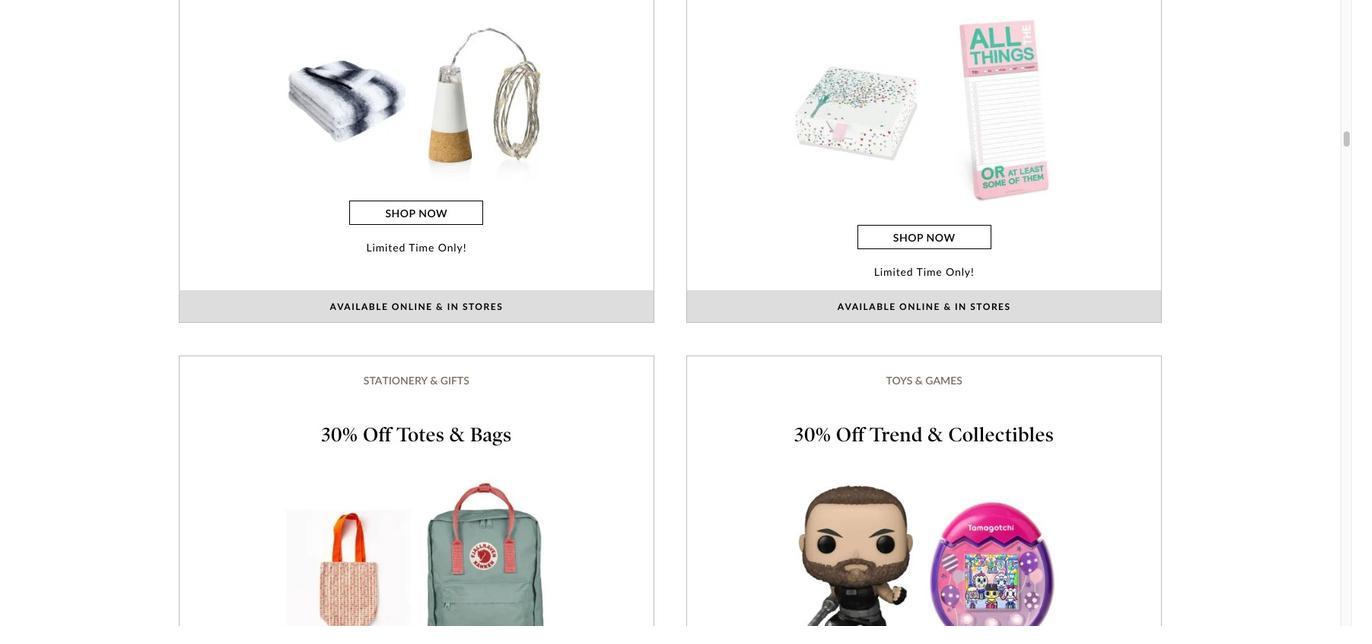Task type: describe. For each thing, give the bounding box(es) containing it.
1 available from the left
[[330, 301, 388, 312]]

off for totes
[[363, 424, 392, 448]]

& right toys
[[915, 374, 923, 387]]

games
[[925, 374, 962, 387]]

30% for 30% off totes & bags
[[321, 424, 358, 448]]

trend
[[870, 424, 923, 448]]

shop now for shop now link to the left
[[385, 207, 448, 220]]

& up gifts
[[436, 301, 444, 312]]

stationery & gifts
[[364, 374, 469, 387]]

1 horizontal spatial limited
[[874, 266, 913, 279]]

1 vertical spatial time
[[917, 266, 942, 279]]

& left the bags
[[450, 424, 465, 448]]

0 vertical spatial only!
[[438, 241, 467, 254]]

gifts
[[440, 374, 469, 387]]

2 available online & in stores from the left
[[838, 301, 1011, 312]]

30% for 30% off trend & collectibles
[[794, 424, 831, 448]]

1 stores from the left
[[463, 301, 503, 312]]

toys
[[886, 374, 913, 387]]

0 vertical spatial shop
[[385, 207, 416, 220]]

2 in from the left
[[955, 301, 967, 312]]

1 available online & in stores from the left
[[330, 301, 503, 312]]

30% off totes & bags
[[321, 424, 512, 448]]

1 horizontal spatial limited time only!
[[874, 266, 974, 279]]

2 stores from the left
[[970, 301, 1011, 312]]

totes
[[397, 424, 445, 448]]

1 horizontal spatial shop now link
[[857, 225, 991, 250]]



Task type: locate. For each thing, give the bounding box(es) containing it.
0 horizontal spatial only!
[[438, 241, 467, 254]]

off left totes
[[363, 424, 392, 448]]

0 vertical spatial limited time only!
[[366, 241, 467, 254]]

1 horizontal spatial online
[[899, 301, 940, 312]]

1 horizontal spatial only!
[[946, 266, 974, 279]]

0 vertical spatial shop now
[[385, 207, 448, 220]]

in
[[447, 301, 459, 312], [955, 301, 967, 312]]

& up games
[[944, 301, 952, 312]]

off left trend
[[836, 424, 865, 448]]

0 vertical spatial time
[[409, 241, 435, 254]]

0 horizontal spatial available online & in stores
[[330, 301, 503, 312]]

0 horizontal spatial online
[[392, 301, 433, 312]]

2 online from the left
[[899, 301, 940, 312]]

2 available from the left
[[838, 301, 896, 312]]

0 horizontal spatial now
[[419, 207, 448, 220]]

time
[[409, 241, 435, 254], [917, 266, 942, 279]]

shop now
[[385, 207, 448, 220], [893, 231, 955, 244]]

shop now for rightmost shop now link
[[893, 231, 955, 244]]

0 vertical spatial limited
[[366, 241, 406, 254]]

0 horizontal spatial stores
[[463, 301, 503, 312]]

1 horizontal spatial available online & in stores
[[838, 301, 1011, 312]]

limited time only!
[[366, 241, 467, 254], [874, 266, 974, 279]]

1 horizontal spatial time
[[917, 266, 942, 279]]

now
[[419, 207, 448, 220], [926, 231, 955, 244]]

available online & in stores
[[330, 301, 503, 312], [838, 301, 1011, 312]]

30% off trend & collectibles
[[794, 424, 1054, 448]]

online up toys & games
[[899, 301, 940, 312]]

off for trend
[[836, 424, 865, 448]]

30%
[[321, 424, 358, 448], [794, 424, 831, 448]]

2 off from the left
[[836, 424, 865, 448]]

& right trend
[[928, 424, 943, 448]]

off
[[363, 424, 392, 448], [836, 424, 865, 448]]

0 vertical spatial now
[[419, 207, 448, 220]]

1 vertical spatial limited time only!
[[874, 266, 974, 279]]

0 horizontal spatial shop
[[385, 207, 416, 220]]

1 vertical spatial shop now
[[893, 231, 955, 244]]

1 vertical spatial limited
[[874, 266, 913, 279]]

0 horizontal spatial in
[[447, 301, 459, 312]]

& left gifts
[[430, 374, 438, 387]]

0 horizontal spatial 30%
[[321, 424, 358, 448]]

2 30% from the left
[[794, 424, 831, 448]]

bags
[[470, 424, 512, 448]]

only!
[[438, 241, 467, 254], [946, 266, 974, 279]]

collectibles
[[948, 424, 1054, 448]]

0 horizontal spatial off
[[363, 424, 392, 448]]

1 horizontal spatial 30%
[[794, 424, 831, 448]]

toys & games
[[886, 374, 962, 387]]

1 horizontal spatial stores
[[970, 301, 1011, 312]]

1 horizontal spatial now
[[926, 231, 955, 244]]

0 horizontal spatial available
[[330, 301, 388, 312]]

1 vertical spatial now
[[926, 231, 955, 244]]

available online & in stores up stationery & gifts
[[330, 301, 503, 312]]

1 horizontal spatial available
[[838, 301, 896, 312]]

limited
[[366, 241, 406, 254], [874, 266, 913, 279]]

1 30% from the left
[[321, 424, 358, 448]]

available online & in stores up toys & games
[[838, 301, 1011, 312]]

online up stationery & gifts
[[392, 301, 433, 312]]

shop
[[385, 207, 416, 220], [893, 231, 923, 244]]

0 horizontal spatial limited time only!
[[366, 241, 467, 254]]

stores
[[463, 301, 503, 312], [970, 301, 1011, 312]]

1 off from the left
[[363, 424, 392, 448]]

in up gifts
[[447, 301, 459, 312]]

0 horizontal spatial limited
[[366, 241, 406, 254]]

stationery
[[364, 374, 427, 387]]

0 horizontal spatial shop now link
[[349, 201, 483, 225]]

0 horizontal spatial shop now
[[385, 207, 448, 220]]

1 horizontal spatial in
[[955, 301, 967, 312]]

&
[[436, 301, 444, 312], [944, 301, 952, 312], [430, 374, 438, 387], [915, 374, 923, 387], [450, 424, 465, 448], [928, 424, 943, 448]]

1 online from the left
[[392, 301, 433, 312]]

1 horizontal spatial shop now
[[893, 231, 955, 244]]

1 in from the left
[[447, 301, 459, 312]]

0 horizontal spatial time
[[409, 241, 435, 254]]

shop now link
[[349, 201, 483, 225], [857, 225, 991, 250]]

product image image
[[930, 20, 1055, 207], [422, 21, 547, 182], [286, 57, 411, 146], [794, 65, 919, 162], [422, 482, 547, 627], [794, 482, 919, 627], [930, 503, 1055, 627], [286, 510, 411, 627]]

1 horizontal spatial off
[[836, 424, 865, 448]]

1 vertical spatial only!
[[946, 266, 974, 279]]

1 vertical spatial shop
[[893, 231, 923, 244]]

in up games
[[955, 301, 967, 312]]

1 horizontal spatial shop
[[893, 231, 923, 244]]

online
[[392, 301, 433, 312], [899, 301, 940, 312]]

available
[[330, 301, 388, 312], [838, 301, 896, 312]]



Task type: vqa. For each thing, say whether or not it's contained in the screenshot.
From on the left of page
no



